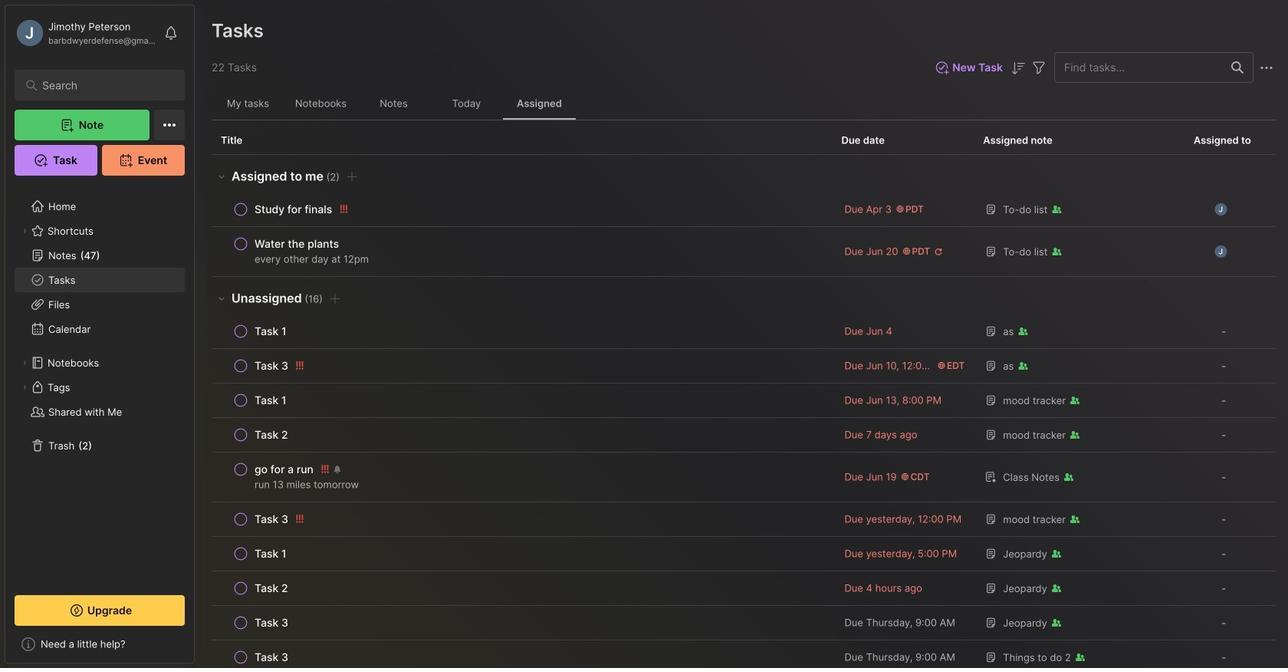Task type: locate. For each thing, give the bounding box(es) containing it.
row group
[[212, 155, 1276, 668]]

collapse assignedtome image
[[216, 170, 228, 182]]

None search field
[[42, 76, 165, 94]]

task 3 5 cell
[[255, 358, 288, 374]]

click to collapse image
[[188, 637, 200, 656]]

create a task image
[[343, 168, 361, 186], [326, 290, 344, 308]]

none search field inside main element
[[42, 76, 165, 94]]

row
[[212, 193, 1276, 227], [221, 199, 823, 220], [212, 227, 1276, 277], [221, 233, 823, 270], [212, 314, 1276, 349], [221, 321, 823, 342], [212, 349, 1276, 384], [221, 355, 823, 377], [212, 384, 1276, 418], [221, 390, 823, 411], [212, 418, 1276, 453], [221, 424, 823, 446], [212, 453, 1276, 502], [221, 459, 823, 495], [212, 502, 1276, 537], [221, 509, 823, 530], [212, 537, 1276, 571], [221, 543, 823, 565], [212, 571, 1276, 606], [221, 578, 823, 599], [212, 606, 1276, 640], [221, 612, 823, 634], [212, 640, 1276, 668], [221, 647, 823, 668]]

task 1 10 cell
[[255, 546, 287, 561]]

task 1 6 cell
[[255, 393, 287, 408]]

water the plants 2 cell
[[255, 236, 339, 252]]

study for finals 1 cell
[[255, 202, 332, 217]]

1 vertical spatial create a task image
[[326, 290, 344, 308]]

task 3 12 cell
[[255, 615, 288, 630]]

expand tags image
[[20, 383, 29, 392]]

go for a run 8 cell
[[255, 462, 314, 477]]

0 vertical spatial create a task image
[[343, 168, 361, 186]]

Account field
[[15, 18, 156, 48]]

task 3 9 cell
[[255, 512, 288, 527]]

expand notebooks image
[[20, 358, 29, 367]]

create a task image for collapse assignedtome image
[[343, 168, 361, 186]]

Sort tasks by… field
[[1009, 58, 1028, 78]]



Task type: vqa. For each thing, say whether or not it's contained in the screenshot.
first 'Row Group' from the top
no



Task type: describe. For each thing, give the bounding box(es) containing it.
task 1 4 cell
[[255, 324, 287, 339]]

Filter tasks field
[[1030, 58, 1049, 77]]

collapse unassigned image
[[216, 292, 228, 304]]

filter tasks image
[[1030, 59, 1049, 77]]

task 2 11 cell
[[255, 581, 288, 596]]

more actions and view options image
[[1258, 59, 1276, 77]]

main element
[[0, 0, 199, 668]]

More actions and view options field
[[1254, 58, 1276, 77]]

create a task image for collapse unassigned icon
[[326, 290, 344, 308]]

Find tasks… text field
[[1055, 55, 1223, 80]]

task 2 7 cell
[[255, 427, 288, 443]]

task 3 13 cell
[[255, 650, 288, 665]]

Search text field
[[42, 78, 165, 93]]

NEED A LITTLE HELP? field
[[5, 632, 194, 657]]



